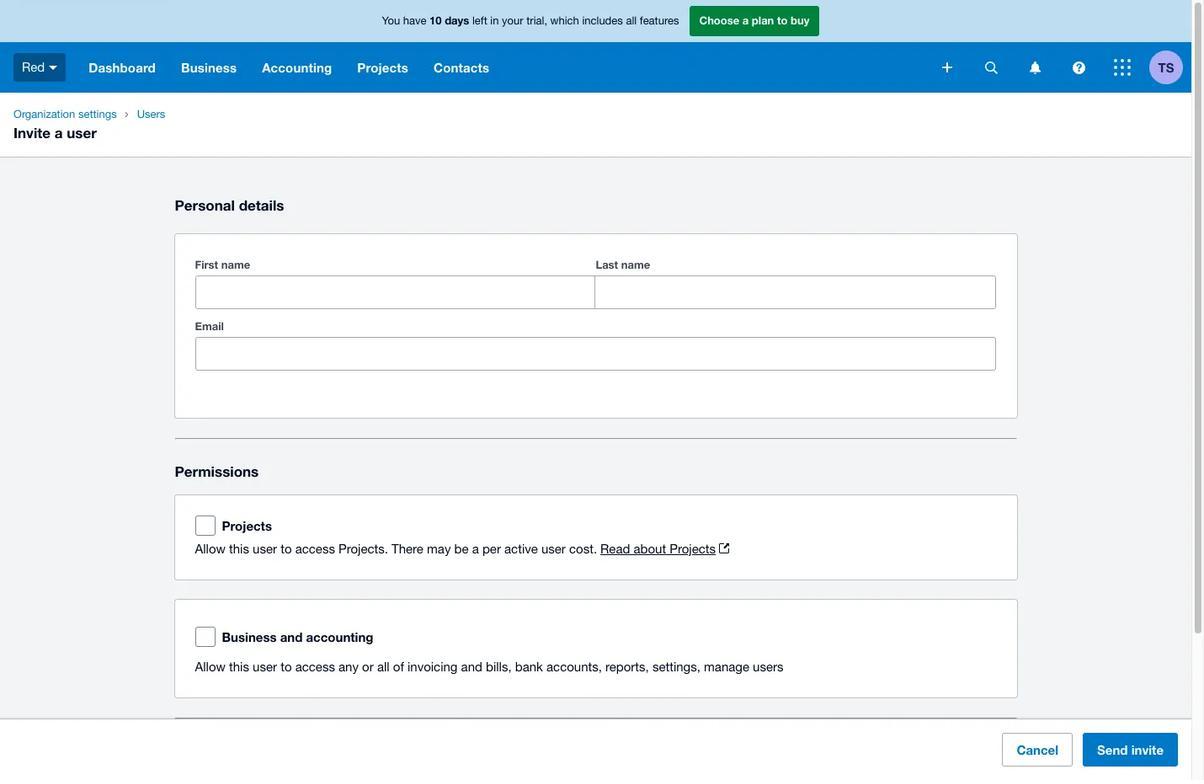 Task type: locate. For each thing, give the bounding box(es) containing it.
access
[[295, 542, 335, 556], [295, 660, 335, 674]]

1 horizontal spatial all
[[626, 15, 637, 27]]

0 horizontal spatial name
[[221, 258, 250, 271]]

projects
[[358, 60, 409, 75], [222, 518, 272, 533], [670, 542, 716, 556]]

this
[[229, 542, 249, 556], [229, 660, 249, 674]]

dashboard link
[[76, 42, 168, 93]]

1 horizontal spatial svg image
[[985, 61, 998, 74]]

2 allow from the top
[[195, 660, 226, 674]]

1 access from the top
[[295, 542, 335, 556]]

banner
[[0, 0, 1192, 93]]

1 vertical spatial and
[[461, 660, 483, 674]]

group containing first name
[[195, 254, 997, 309]]

1 vertical spatial a
[[55, 124, 63, 142]]

all
[[626, 15, 637, 27], [377, 660, 390, 674]]

a right be
[[472, 542, 479, 556]]

2 name from the left
[[622, 258, 651, 271]]

settings
[[78, 108, 117, 120]]

1 vertical spatial allow
[[195, 660, 226, 674]]

projects down permissions
[[222, 518, 272, 533]]

permissions
[[175, 463, 259, 480]]

access left projects.
[[295, 542, 335, 556]]

Email email field
[[196, 338, 996, 370]]

projects button
[[345, 42, 421, 93]]

a
[[743, 14, 749, 27], [55, 124, 63, 142], [472, 542, 479, 556]]

1 vertical spatial business
[[222, 630, 277, 645]]

and left accounting
[[280, 630, 303, 645]]

0 vertical spatial allow
[[195, 542, 226, 556]]

personal details
[[175, 196, 284, 214]]

1 vertical spatial this
[[229, 660, 249, 674]]

choose
[[700, 14, 740, 27]]

red
[[22, 60, 45, 74]]

group
[[195, 254, 997, 309]]

2 access from the top
[[295, 660, 335, 674]]

all left features
[[626, 15, 637, 27]]

per
[[483, 542, 501, 556]]

and left bills, at the bottom of page
[[461, 660, 483, 674]]

0 horizontal spatial svg image
[[943, 62, 953, 72]]

0 vertical spatial to
[[778, 14, 788, 27]]

of
[[393, 660, 404, 674]]

active
[[505, 542, 538, 556]]

1 horizontal spatial projects
[[358, 60, 409, 75]]

0 vertical spatial access
[[295, 542, 335, 556]]

business
[[181, 60, 237, 75], [222, 630, 277, 645]]

1 allow from the top
[[195, 542, 226, 556]]

2 horizontal spatial svg image
[[1115, 59, 1132, 76]]

invite
[[1132, 742, 1164, 758]]

projects down you
[[358, 60, 409, 75]]

features
[[640, 15, 680, 27]]

name for first name
[[221, 258, 250, 271]]

2 horizontal spatial a
[[743, 14, 749, 27]]

to left projects.
[[281, 542, 292, 556]]

projects.
[[339, 542, 388, 556]]

2 vertical spatial projects
[[670, 542, 716, 556]]

choose a plan to buy
[[700, 14, 810, 27]]

0 vertical spatial a
[[743, 14, 749, 27]]

organization settings
[[13, 108, 117, 120]]

1 horizontal spatial name
[[622, 258, 651, 271]]

which
[[551, 15, 580, 27]]

manage
[[704, 660, 750, 674]]

business for business
[[181, 60, 237, 75]]

0 vertical spatial projects
[[358, 60, 409, 75]]

accounting
[[262, 60, 332, 75]]

0 horizontal spatial svg image
[[49, 66, 57, 70]]

invoicing
[[408, 660, 458, 674]]

allow
[[195, 542, 226, 556], [195, 660, 226, 674]]

accounts,
[[547, 660, 602, 674]]

red button
[[0, 42, 76, 93]]

0 vertical spatial and
[[280, 630, 303, 645]]

access for projects.
[[295, 542, 335, 556]]

this down permissions
[[229, 542, 249, 556]]

cancel
[[1017, 742, 1059, 758]]

allow this user to access any or all of invoicing and bills, bank accounts, reports, settings, manage users
[[195, 660, 784, 674]]

name right first
[[221, 258, 250, 271]]

2 vertical spatial to
[[281, 660, 292, 674]]

to left buy
[[778, 14, 788, 27]]

name for last name
[[622, 258, 651, 271]]

and
[[280, 630, 303, 645], [461, 660, 483, 674]]

in
[[491, 15, 499, 27]]

invite
[[13, 124, 51, 142]]

name right last
[[622, 258, 651, 271]]

name
[[221, 258, 250, 271], [622, 258, 651, 271]]

1 vertical spatial access
[[295, 660, 335, 674]]

svg image
[[1115, 59, 1132, 76], [1073, 61, 1086, 74], [49, 66, 57, 70]]

0 vertical spatial business
[[181, 60, 237, 75]]

Last name field
[[596, 276, 996, 308]]

to down business and accounting
[[281, 660, 292, 674]]

0 vertical spatial all
[[626, 15, 637, 27]]

may
[[427, 542, 451, 556]]

organization
[[13, 108, 75, 120]]

cancel button
[[1003, 733, 1074, 767]]

accounting button
[[250, 42, 345, 93]]

a left "plan"
[[743, 14, 749, 27]]

0 vertical spatial this
[[229, 542, 249, 556]]

1 horizontal spatial a
[[472, 542, 479, 556]]

user for allow this user to access projects. there may be a per active user cost. read about projects
[[253, 542, 277, 556]]

all left of
[[377, 660, 390, 674]]

1 name from the left
[[221, 258, 250, 271]]

1 vertical spatial all
[[377, 660, 390, 674]]

organization settings link
[[7, 106, 124, 123]]

0 horizontal spatial a
[[55, 124, 63, 142]]

this down business and accounting
[[229, 660, 249, 674]]

0 horizontal spatial all
[[377, 660, 390, 674]]

projects right about
[[670, 542, 716, 556]]

a for invite
[[55, 124, 63, 142]]

cost.
[[570, 542, 597, 556]]

2 horizontal spatial svg image
[[1030, 61, 1041, 74]]

business inside popup button
[[181, 60, 237, 75]]

reports,
[[606, 660, 649, 674]]

1 this from the top
[[229, 542, 249, 556]]

a for choose
[[743, 14, 749, 27]]

svg image
[[985, 61, 998, 74], [1030, 61, 1041, 74], [943, 62, 953, 72]]

user
[[67, 124, 97, 142], [253, 542, 277, 556], [542, 542, 566, 556], [253, 660, 277, 674]]

your
[[502, 15, 524, 27]]

details
[[239, 196, 284, 214]]

1 vertical spatial projects
[[222, 518, 272, 533]]

banner containing ts
[[0, 0, 1192, 93]]

business and accounting
[[222, 630, 374, 645]]

to
[[778, 14, 788, 27], [281, 542, 292, 556], [281, 660, 292, 674]]

allow for allow this user to access any or all of invoicing and bills, bank accounts, reports, settings, manage users
[[195, 660, 226, 674]]

there
[[392, 542, 424, 556]]

trial,
[[527, 15, 548, 27]]

days
[[445, 14, 470, 27]]

access left any
[[295, 660, 335, 674]]

read
[[601, 542, 631, 556]]

personal
[[175, 196, 235, 214]]

a down organization settings link
[[55, 124, 63, 142]]

2 this from the top
[[229, 660, 249, 674]]

email
[[195, 319, 224, 333]]



Task type: vqa. For each thing, say whether or not it's contained in the screenshot.
the needed
no



Task type: describe. For each thing, give the bounding box(es) containing it.
invite a user
[[13, 124, 97, 142]]

0 horizontal spatial projects
[[222, 518, 272, 533]]

bank
[[515, 660, 543, 674]]

settings,
[[653, 660, 701, 674]]

first name
[[195, 258, 250, 271]]

0 horizontal spatial and
[[280, 630, 303, 645]]

last name
[[596, 258, 651, 271]]

svg image inside red popup button
[[49, 66, 57, 70]]

ts button
[[1150, 42, 1192, 93]]

buy
[[791, 14, 810, 27]]

First name field
[[196, 276, 595, 308]]

user for invite a user
[[67, 124, 97, 142]]

2 horizontal spatial projects
[[670, 542, 716, 556]]

allow for allow this user to access projects. there may be a per active user cost. read about projects
[[195, 542, 226, 556]]

10
[[430, 14, 442, 27]]

last
[[596, 258, 619, 271]]

user for allow this user to access any or all of invoicing and bills, bank accounts, reports, settings, manage users
[[253, 660, 277, 674]]

projects inside dropdown button
[[358, 60, 409, 75]]

have
[[403, 15, 427, 27]]

this for allow this user to access any or all of invoicing and bills, bank accounts, reports, settings, manage users
[[229, 660, 249, 674]]

accounting
[[306, 630, 374, 645]]

all inside you have 10 days left in your trial, which includes all features
[[626, 15, 637, 27]]

allow this user to access projects. there may be a per active user cost. read about projects
[[195, 542, 716, 556]]

contacts button
[[421, 42, 502, 93]]

left
[[473, 15, 488, 27]]

users link
[[130, 106, 172, 123]]

read about projects link
[[601, 542, 730, 556]]

users
[[753, 660, 784, 674]]

be
[[455, 542, 469, 556]]

to for 10 days
[[778, 14, 788, 27]]

contacts
[[434, 60, 490, 75]]

any
[[339, 660, 359, 674]]

dashboard
[[89, 60, 156, 75]]

or
[[362, 660, 374, 674]]

users
[[137, 108, 165, 120]]

bills,
[[486, 660, 512, 674]]

send invite button
[[1084, 733, 1179, 767]]

access for any
[[295, 660, 335, 674]]

ts
[[1159, 59, 1175, 75]]

to for business and accounting
[[281, 660, 292, 674]]

this for allow this user to access projects. there may be a per active user cost. read about projects
[[229, 542, 249, 556]]

business for business and accounting
[[222, 630, 277, 645]]

first
[[195, 258, 218, 271]]

about
[[634, 542, 667, 556]]

1 vertical spatial to
[[281, 542, 292, 556]]

you have 10 days left in your trial, which includes all features
[[382, 14, 680, 27]]

plan
[[752, 14, 775, 27]]

you
[[382, 15, 400, 27]]

send
[[1098, 742, 1129, 758]]

2 vertical spatial a
[[472, 542, 479, 556]]

includes
[[583, 15, 623, 27]]

1 horizontal spatial svg image
[[1073, 61, 1086, 74]]

send invite
[[1098, 742, 1164, 758]]

1 horizontal spatial and
[[461, 660, 483, 674]]

business button
[[168, 42, 250, 93]]



